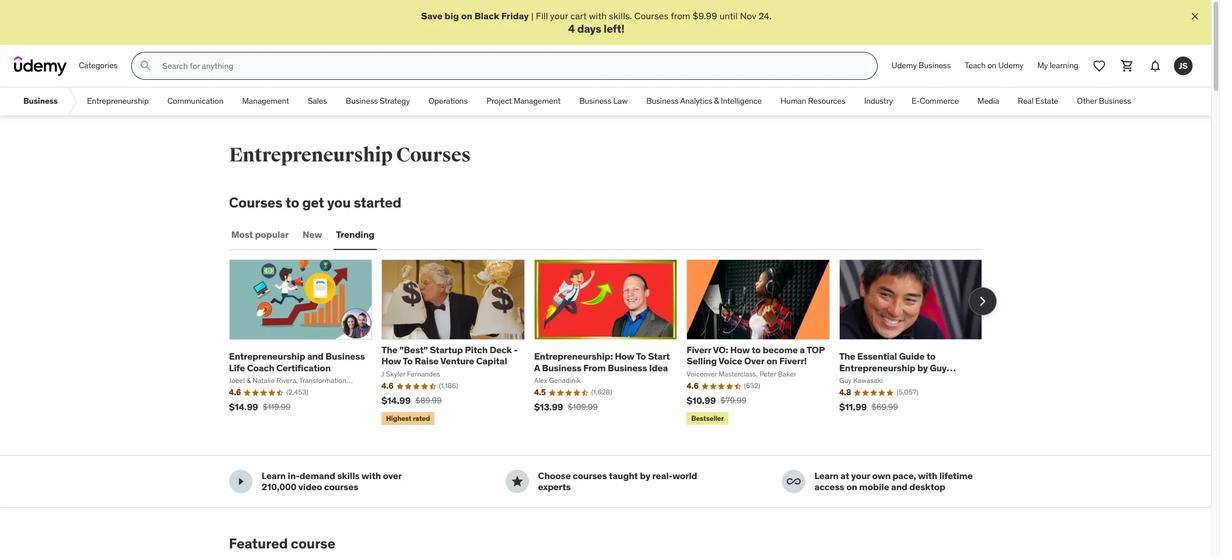 Task type: locate. For each thing, give the bounding box(es) containing it.
capital
[[477, 356, 508, 367]]

sales link
[[299, 88, 337, 116]]

on right the big
[[461, 10, 473, 22]]

business inside entrepreneurship and business life coach certification
[[326, 351, 365, 363]]

courses up 'most popular'
[[229, 194, 283, 212]]

on inside fiverr vo: how to become a top selling voice over on fiverr!
[[767, 356, 778, 367]]

1 learn from the left
[[262, 471, 286, 482]]

new
[[303, 229, 322, 241]]

taught
[[609, 471, 638, 482]]

|
[[532, 10, 534, 22]]

the "best" startup pitch deck - how to raise venture capital link
[[382, 344, 518, 367]]

courses left taught
[[573, 471, 607, 482]]

courses to get you started
[[229, 194, 402, 212]]

0 horizontal spatial to
[[403, 356, 413, 367]]

desktop
[[910, 482, 946, 493]]

your
[[551, 10, 568, 22], [852, 471, 871, 482]]

submit search image
[[139, 59, 153, 73]]

business
[[919, 60, 951, 71], [23, 96, 58, 106], [346, 96, 378, 106], [580, 96, 612, 106], [647, 96, 679, 106], [1100, 96, 1132, 106], [326, 351, 365, 363], [542, 362, 582, 374], [608, 362, 648, 374]]

to left raise
[[403, 356, 413, 367]]

entrepreneurship inside entrepreneurship and business life coach certification
[[229, 351, 305, 363]]

most
[[231, 229, 253, 241]]

with inside save big on black friday | fill your cart with skills. courses from $9.99 until nov 24. 4 days left!
[[589, 10, 607, 22]]

kawasaki
[[840, 373, 881, 385]]

the
[[382, 344, 398, 356], [840, 351, 856, 363]]

learn inside learn in-demand skills with over 210,000 video courses
[[262, 471, 286, 482]]

1 horizontal spatial to
[[637, 351, 646, 363]]

learn left the at
[[815, 471, 839, 482]]

2 horizontal spatial how
[[731, 344, 750, 356]]

other
[[1078, 96, 1098, 106]]

the inside the essential guide to entrepreneurship by guy kawasaki
[[840, 351, 856, 363]]

1 horizontal spatial by
[[918, 362, 929, 374]]

udemy
[[892, 60, 917, 71], [999, 60, 1024, 71]]

1 horizontal spatial and
[[892, 482, 908, 493]]

0 horizontal spatial with
[[362, 471, 381, 482]]

media
[[978, 96, 1000, 106]]

skills.
[[609, 10, 632, 22]]

essential
[[858, 351, 898, 363]]

&
[[715, 96, 719, 106]]

learn for learn at your own pace, with lifetime access on mobile and desktop
[[815, 471, 839, 482]]

1 horizontal spatial courses
[[396, 143, 471, 168]]

law
[[614, 96, 628, 106]]

1 horizontal spatial with
[[589, 10, 607, 22]]

and
[[307, 351, 324, 363], [892, 482, 908, 493]]

2 learn from the left
[[815, 471, 839, 482]]

over
[[383, 471, 402, 482]]

courses down "operations" link
[[396, 143, 471, 168]]

by inside choose courses taught by real-world experts
[[640, 471, 651, 482]]

medium image for learn at your own pace, with lifetime access on mobile and desktop
[[787, 475, 801, 489]]

1 horizontal spatial udemy
[[999, 60, 1024, 71]]

strategy
[[380, 96, 410, 106]]

your inside learn at your own pace, with lifetime access on mobile and desktop
[[852, 471, 871, 482]]

1 vertical spatial and
[[892, 482, 908, 493]]

the inside the "best" startup pitch deck - how to raise venture capital
[[382, 344, 398, 356]]

e-
[[912, 96, 920, 106]]

deck
[[490, 344, 512, 356]]

management left sales
[[242, 96, 289, 106]]

days
[[578, 22, 602, 36]]

0 horizontal spatial your
[[551, 10, 568, 22]]

business strategy
[[346, 96, 410, 106]]

industry
[[865, 96, 894, 106]]

medium image left the 210,000
[[234, 475, 248, 489]]

pace,
[[893, 471, 917, 482]]

0 vertical spatial your
[[551, 10, 568, 22]]

entrepreneurship inside the essential guide to entrepreneurship by guy kawasaki
[[840, 362, 916, 374]]

medium image
[[234, 475, 248, 489], [510, 475, 524, 489], [787, 475, 801, 489]]

0 vertical spatial by
[[918, 362, 929, 374]]

on inside save big on black friday | fill your cart with skills. courses from $9.99 until nov 24. 4 days left!
[[461, 10, 473, 22]]

video
[[299, 482, 322, 493]]

real
[[1019, 96, 1034, 106]]

medium image left access on the right bottom of page
[[787, 475, 801, 489]]

with
[[589, 10, 607, 22], [362, 471, 381, 482], [919, 471, 938, 482]]

0 horizontal spatial and
[[307, 351, 324, 363]]

1 horizontal spatial how
[[615, 351, 635, 363]]

2 horizontal spatial to
[[927, 351, 936, 363]]

Search for anything text field
[[160, 56, 864, 76]]

on right over
[[767, 356, 778, 367]]

to inside fiverr vo: how to become a top selling voice over on fiverr!
[[752, 344, 761, 356]]

the for the "best" startup pitch deck - how to raise venture capital
[[382, 344, 398, 356]]

0 horizontal spatial courses
[[229, 194, 283, 212]]

-
[[514, 344, 518, 356]]

0 horizontal spatial learn
[[262, 471, 286, 482]]

management right 'project'
[[514, 96, 561, 106]]

from
[[584, 362, 606, 374]]

operations link
[[419, 88, 477, 116]]

how right from
[[615, 351, 635, 363]]

1 vertical spatial courses
[[396, 143, 471, 168]]

2 udemy from the left
[[999, 60, 1024, 71]]

you
[[327, 194, 351, 212]]

on left mobile
[[847, 482, 858, 493]]

courses right video
[[324, 482, 359, 493]]

real-
[[653, 471, 673, 482]]

communication
[[167, 96, 224, 106]]

trending
[[336, 229, 375, 241]]

business analytics & intelligence link
[[637, 88, 772, 116]]

e-commerce
[[912, 96, 960, 106]]

2 horizontal spatial courses
[[635, 10, 669, 22]]

resources
[[809, 96, 846, 106]]

to
[[286, 194, 299, 212], [752, 344, 761, 356], [927, 351, 936, 363]]

and right coach
[[307, 351, 324, 363]]

your right fill
[[551, 10, 568, 22]]

choose courses taught by real-world experts
[[538, 471, 698, 493]]

0 horizontal spatial how
[[382, 356, 401, 367]]

fiverr
[[687, 344, 712, 356]]

learn at your own pace, with lifetime access on mobile and desktop
[[815, 471, 973, 493]]

0 vertical spatial and
[[307, 351, 324, 363]]

nov
[[740, 10, 757, 22]]

0 horizontal spatial by
[[640, 471, 651, 482]]

teach
[[965, 60, 986, 71]]

other business link
[[1068, 88, 1141, 116]]

1 horizontal spatial the
[[840, 351, 856, 363]]

cart
[[571, 10, 587, 22]]

your right the at
[[852, 471, 871, 482]]

courses left from
[[635, 10, 669, 22]]

1 horizontal spatial learn
[[815, 471, 839, 482]]

with inside learn in-demand skills with over 210,000 video courses
[[362, 471, 381, 482]]

2 horizontal spatial with
[[919, 471, 938, 482]]

1 horizontal spatial to
[[752, 344, 761, 356]]

0 horizontal spatial medium image
[[234, 475, 248, 489]]

udemy left my
[[999, 60, 1024, 71]]

featured course
[[229, 535, 336, 554]]

on inside learn at your own pace, with lifetime access on mobile and desktop
[[847, 482, 858, 493]]

wishlist image
[[1093, 59, 1107, 73]]

with left over
[[362, 471, 381, 482]]

learn for learn in-demand skills with over 210,000 video courses
[[262, 471, 286, 482]]

how left raise
[[382, 356, 401, 367]]

idea
[[650, 362, 668, 374]]

2 medium image from the left
[[510, 475, 524, 489]]

1 horizontal spatial medium image
[[510, 475, 524, 489]]

entrepreneurship for entrepreneurship courses
[[229, 143, 393, 168]]

learn left in-
[[262, 471, 286, 482]]

1 vertical spatial by
[[640, 471, 651, 482]]

startup
[[430, 344, 463, 356]]

save
[[421, 10, 443, 22]]

1 horizontal spatial your
[[852, 471, 871, 482]]

1 medium image from the left
[[234, 475, 248, 489]]

management
[[242, 96, 289, 106], [514, 96, 561, 106]]

the left "best"
[[382, 344, 398, 356]]

$9.99
[[693, 10, 718, 22]]

project management link
[[477, 88, 570, 116]]

my learning
[[1038, 60, 1079, 71]]

2 management from the left
[[514, 96, 561, 106]]

real estate link
[[1009, 88, 1068, 116]]

sales
[[308, 96, 327, 106]]

venture
[[441, 356, 475, 367]]

human resources
[[781, 96, 846, 106]]

24.
[[759, 10, 772, 22]]

1 horizontal spatial management
[[514, 96, 561, 106]]

courses
[[635, 10, 669, 22], [396, 143, 471, 168], [229, 194, 283, 212]]

1 vertical spatial your
[[852, 471, 871, 482]]

and right own
[[892, 482, 908, 493]]

to for the essential guide to entrepreneurship by guy kawasaki
[[927, 351, 936, 363]]

in-
[[288, 471, 300, 482]]

the up kawasaki
[[840, 351, 856, 363]]

0 vertical spatial courses
[[635, 10, 669, 22]]

medium image left experts
[[510, 475, 524, 489]]

entrepreneurship link
[[78, 88, 158, 116]]

to left become on the right
[[752, 344, 761, 356]]

learn inside learn at your own pace, with lifetime access on mobile and desktop
[[815, 471, 839, 482]]

to right guide
[[927, 351, 936, 363]]

1 horizontal spatial courses
[[573, 471, 607, 482]]

by left guy
[[918, 362, 929, 374]]

to left get
[[286, 194, 299, 212]]

udemy up e-
[[892, 60, 917, 71]]

how right the vo:
[[731, 344, 750, 356]]

learn in-demand skills with over 210,000 video courses
[[262, 471, 402, 493]]

0 horizontal spatial the
[[382, 344, 398, 356]]

2 horizontal spatial medium image
[[787, 475, 801, 489]]

by
[[918, 362, 929, 374], [640, 471, 651, 482]]

0 horizontal spatial udemy
[[892, 60, 917, 71]]

0 horizontal spatial management
[[242, 96, 289, 106]]

0 horizontal spatial courses
[[324, 482, 359, 493]]

voice
[[719, 356, 743, 367]]

to inside the essential guide to entrepreneurship by guy kawasaki
[[927, 351, 936, 363]]

with right pace,
[[919, 471, 938, 482]]

mobile
[[860, 482, 890, 493]]

3 medium image from the left
[[787, 475, 801, 489]]

with up days
[[589, 10, 607, 22]]

to
[[637, 351, 646, 363], [403, 356, 413, 367]]

medium image for learn in-demand skills with over 210,000 video courses
[[234, 475, 248, 489]]

by left real-
[[640, 471, 651, 482]]

to left the start
[[637, 351, 646, 363]]



Task type: vqa. For each thing, say whether or not it's contained in the screenshot.
Courses
yes



Task type: describe. For each thing, give the bounding box(es) containing it.
a
[[534, 362, 540, 374]]

2 vertical spatial courses
[[229, 194, 283, 212]]

medium image for choose courses taught by real-world experts
[[510, 475, 524, 489]]

pitch
[[465, 344, 488, 356]]

entrepreneurship: how to start a business from business idea
[[534, 351, 670, 374]]

access
[[815, 482, 845, 493]]

learning
[[1050, 60, 1079, 71]]

by inside the essential guide to entrepreneurship by guy kawasaki
[[918, 362, 929, 374]]

life
[[229, 362, 245, 374]]

with inside learn at your own pace, with lifetime access on mobile and desktop
[[919, 471, 938, 482]]

start
[[648, 351, 670, 363]]

raise
[[415, 356, 439, 367]]

my learning link
[[1031, 52, 1086, 80]]

most popular button
[[229, 221, 291, 249]]

close image
[[1190, 11, 1202, 22]]

how inside fiverr vo: how to become a top selling voice over on fiverr!
[[731, 344, 750, 356]]

business link
[[14, 88, 67, 116]]

a
[[800, 344, 805, 356]]

get
[[302, 194, 324, 212]]

trending button
[[334, 221, 377, 249]]

udemy business link
[[885, 52, 958, 80]]

next image
[[974, 292, 992, 311]]

and inside entrepreneurship and business life coach certification
[[307, 351, 324, 363]]

popular
[[255, 229, 289, 241]]

the for the essential guide to entrepreneurship by guy kawasaki
[[840, 351, 856, 363]]

entrepreneurship and business life coach certification link
[[229, 351, 365, 374]]

teach on udemy link
[[958, 52, 1031, 80]]

udemy image
[[14, 56, 67, 76]]

started
[[354, 194, 402, 212]]

skills
[[337, 471, 360, 482]]

1 udemy from the left
[[892, 60, 917, 71]]

business strategy link
[[337, 88, 419, 116]]

fill
[[536, 10, 548, 22]]

experts
[[538, 482, 571, 493]]

black
[[475, 10, 500, 22]]

human
[[781, 96, 807, 106]]

business law link
[[570, 88, 637, 116]]

coach
[[247, 362, 275, 374]]

your inside save big on black friday | fill your cart with skills. courses from $9.99 until nov 24. 4 days left!
[[551, 10, 568, 22]]

other business
[[1078, 96, 1132, 106]]

to for fiverr vo: how to become a top selling voice over on fiverr!
[[752, 344, 761, 356]]

left!
[[604, 22, 625, 36]]

world
[[673, 471, 698, 482]]

how inside entrepreneurship: how to start a business from business idea
[[615, 351, 635, 363]]

how inside the "best" startup pitch deck - how to raise venture capital
[[382, 356, 401, 367]]

0 horizontal spatial to
[[286, 194, 299, 212]]

top
[[807, 344, 825, 356]]

entrepreneurship and business life coach certification
[[229, 351, 365, 374]]

to inside entrepreneurship: how to start a business from business idea
[[637, 351, 646, 363]]

courses inside learn in-demand skills with over 210,000 video courses
[[324, 482, 359, 493]]

notifications image
[[1149, 59, 1163, 73]]

certification
[[276, 362, 331, 374]]

js
[[1180, 61, 1189, 71]]

at
[[841, 471, 850, 482]]

commerce
[[920, 96, 960, 106]]

js link
[[1170, 52, 1198, 80]]

courses inside save big on black friday | fill your cart with skills. courses from $9.99 until nov 24. 4 days left!
[[635, 10, 669, 22]]

fiverr vo: how to become a top selling voice over on fiverr!
[[687, 344, 825, 367]]

guy
[[930, 362, 947, 374]]

1 management from the left
[[242, 96, 289, 106]]

the essential guide to entrepreneurship by guy kawasaki
[[840, 351, 947, 385]]

4
[[569, 22, 575, 36]]

on right teach
[[988, 60, 997, 71]]

demand
[[300, 471, 335, 482]]

course
[[291, 535, 336, 554]]

project management
[[487, 96, 561, 106]]

210,000
[[262, 482, 297, 493]]

categories button
[[72, 52, 125, 80]]

vo:
[[713, 344, 729, 356]]

project
[[487, 96, 512, 106]]

business analytics & intelligence
[[647, 96, 762, 106]]

over
[[745, 356, 765, 367]]

selling
[[687, 356, 717, 367]]

carousel element
[[229, 260, 997, 428]]

most popular
[[231, 229, 289, 241]]

fiverr vo: how to become a top selling voice over on fiverr! link
[[687, 344, 825, 367]]

entrepreneurship for entrepreneurship
[[87, 96, 149, 106]]

big
[[445, 10, 459, 22]]

lifetime
[[940, 471, 973, 482]]

friday
[[502, 10, 529, 22]]

my
[[1038, 60, 1049, 71]]

industry link
[[855, 88, 903, 116]]

entrepreneurship: how to start a business from business idea link
[[534, 351, 670, 374]]

featured
[[229, 535, 288, 554]]

entrepreneurship:
[[534, 351, 613, 363]]

media link
[[969, 88, 1009, 116]]

and inside learn at your own pace, with lifetime access on mobile and desktop
[[892, 482, 908, 493]]

shopping cart with 0 items image
[[1121, 59, 1135, 73]]

analytics
[[681, 96, 713, 106]]

entrepreneurship for entrepreneurship and business life coach certification
[[229, 351, 305, 363]]

arrow pointing to subcategory menu links image
[[67, 88, 78, 116]]

the essential guide to entrepreneurship by guy kawasaki link
[[840, 351, 957, 385]]

courses inside choose courses taught by real-world experts
[[573, 471, 607, 482]]

from
[[671, 10, 691, 22]]

to inside the "best" startup pitch deck - how to raise venture capital
[[403, 356, 413, 367]]

real estate
[[1019, 96, 1059, 106]]

guide
[[900, 351, 925, 363]]

"best"
[[400, 344, 428, 356]]



